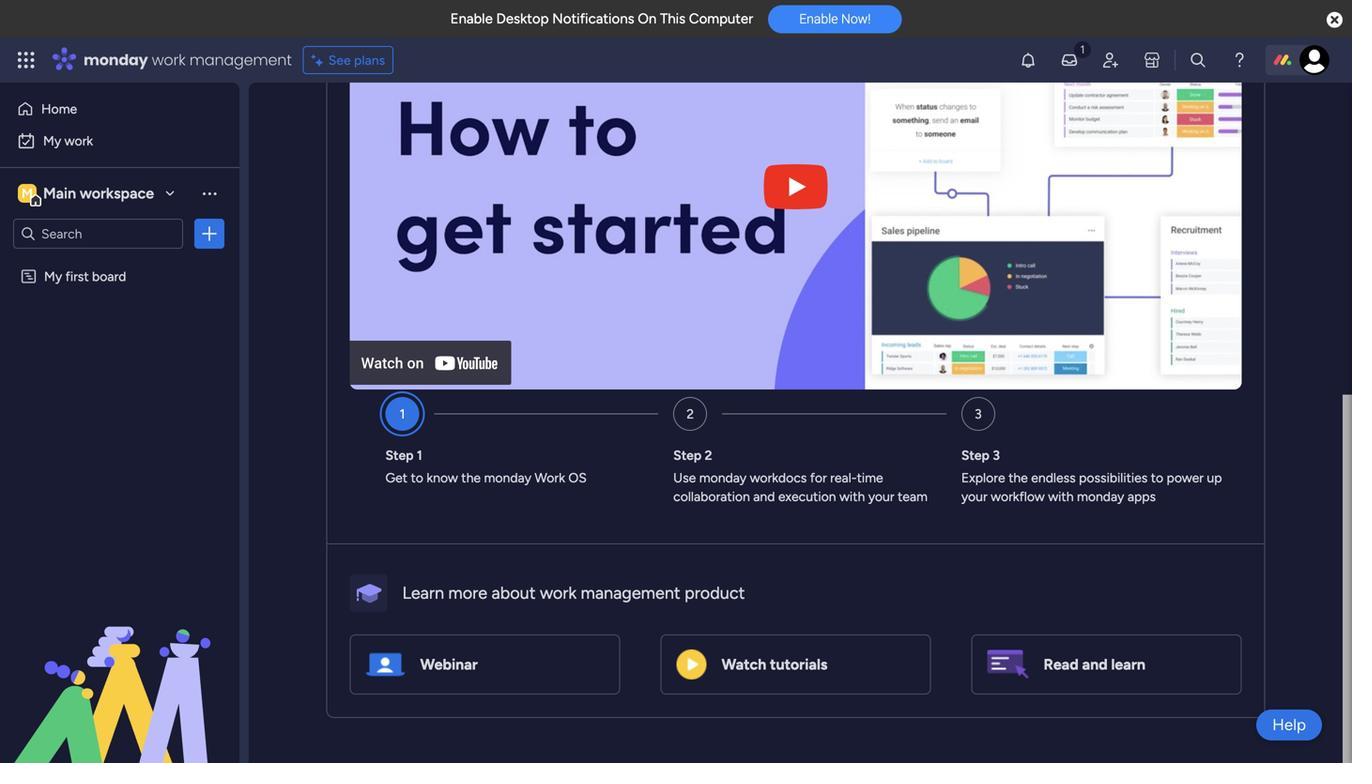 Task type: locate. For each thing, give the bounding box(es) containing it.
monday up 'collaboration'
[[699, 470, 747, 486]]

work up home option
[[152, 49, 186, 70]]

1 down 1 button
[[417, 448, 422, 464]]

my first board
[[44, 269, 126, 285]]

1 vertical spatial 2
[[705, 448, 713, 464]]

0 horizontal spatial step
[[386, 448, 414, 464]]

my work link
[[11, 126, 228, 156]]

apps
[[1128, 489, 1156, 505]]

0 vertical spatial 3
[[975, 406, 982, 422]]

0 vertical spatial and
[[754, 489, 775, 505]]

2 inside button
[[687, 406, 694, 422]]

step inside step 3 explore the endless possibilities to power up your workflow with monday apps
[[962, 448, 990, 464]]

2 with from the left
[[1048, 489, 1074, 505]]

and down workdocs
[[754, 489, 775, 505]]

enable now!
[[800, 11, 871, 27]]

more
[[448, 583, 488, 604]]

1
[[400, 406, 405, 422], [417, 448, 422, 464]]

0 horizontal spatial work
[[64, 133, 93, 149]]

1 horizontal spatial 2
[[705, 448, 713, 464]]

to right get
[[411, 470, 424, 486]]

your down "time"
[[869, 489, 895, 505]]

and
[[754, 489, 775, 505], [1083, 656, 1108, 674]]

to up apps
[[1151, 470, 1164, 486]]

my inside list box
[[44, 269, 62, 285]]

1 vertical spatial 1
[[417, 448, 422, 464]]

work right 'about'
[[540, 583, 577, 604]]

your down explore
[[962, 489, 988, 505]]

my
[[43, 133, 61, 149], [44, 269, 62, 285]]

step 3 explore the endless possibilities to power up your workflow with monday apps
[[962, 448, 1222, 505]]

with for execution
[[840, 489, 865, 505]]

option
[[0, 260, 240, 263]]

enable left desktop
[[451, 10, 493, 27]]

the up the workflow
[[1009, 470, 1028, 486]]

2
[[687, 406, 694, 422], [705, 448, 713, 464]]

0 horizontal spatial and
[[754, 489, 775, 505]]

know
[[427, 470, 458, 486]]

1 horizontal spatial with
[[1048, 489, 1074, 505]]

my down home
[[43, 133, 61, 149]]

management
[[189, 49, 292, 70], [581, 583, 681, 604]]

0 horizontal spatial enable
[[451, 10, 493, 27]]

monday left "work"
[[484, 470, 532, 486]]

1 vertical spatial my
[[44, 269, 62, 285]]

2 enable from the left
[[800, 11, 838, 27]]

2 the from the left
[[1009, 470, 1028, 486]]

learn more about work management product region
[[327, 0, 1265, 718]]

team
[[898, 489, 928, 505]]

invite members image
[[1102, 51, 1121, 70]]

now!
[[841, 11, 871, 27]]

1 step from the left
[[386, 448, 414, 464]]

search everything image
[[1189, 51, 1208, 70]]

with inside step 3 explore the endless possibilities to power up your workflow with monday apps
[[1048, 489, 1074, 505]]

enable desktop notifications on this computer
[[451, 10, 754, 27]]

3 button
[[962, 397, 996, 431]]

desktop
[[496, 10, 549, 27]]

3 step from the left
[[962, 448, 990, 464]]

0 horizontal spatial your
[[869, 489, 895, 505]]

the right know
[[461, 470, 481, 486]]

on
[[638, 10, 657, 27]]

monday
[[84, 49, 148, 70], [484, 470, 532, 486], [699, 470, 747, 486], [1077, 489, 1125, 505]]

step for step 1 get to know the monday work os
[[386, 448, 414, 464]]

your
[[869, 489, 895, 505], [962, 489, 988, 505]]

learn
[[1112, 656, 1146, 674]]

help image
[[1230, 51, 1249, 70]]

and inside step 2 use monday workdocs for real-time collaboration and execution with your team
[[754, 489, 775, 505]]

m
[[22, 186, 33, 201]]

0 horizontal spatial 2
[[687, 406, 694, 422]]

0 horizontal spatial the
[[461, 470, 481, 486]]

1 horizontal spatial 1
[[417, 448, 422, 464]]

0 horizontal spatial 3
[[975, 406, 982, 422]]

first
[[65, 269, 89, 285]]

2 horizontal spatial work
[[540, 583, 577, 604]]

possibilities
[[1079, 470, 1148, 486]]

2 to from the left
[[1151, 470, 1164, 486]]

0 horizontal spatial management
[[189, 49, 292, 70]]

with down endless
[[1048, 489, 1074, 505]]

0 vertical spatial 1
[[400, 406, 405, 422]]

0 horizontal spatial to
[[411, 470, 424, 486]]

1 to from the left
[[411, 470, 424, 486]]

1 up get
[[400, 406, 405, 422]]

my work
[[43, 133, 93, 149]]

step inside step 2 use monday workdocs for real-time collaboration and execution with your team
[[674, 448, 702, 464]]

my first board list box
[[0, 257, 240, 546]]

see plans button
[[303, 46, 394, 74]]

my for my work
[[43, 133, 61, 149]]

1 the from the left
[[461, 470, 481, 486]]

plans
[[354, 52, 385, 68]]

with down real- at the bottom right
[[840, 489, 865, 505]]

1 with from the left
[[840, 489, 865, 505]]

step up explore
[[962, 448, 990, 464]]

1 horizontal spatial enable
[[800, 11, 838, 27]]

to inside step 1 get to know the monday work os
[[411, 470, 424, 486]]

to inside step 3 explore the endless possibilities to power up your workflow with monday apps
[[1151, 470, 1164, 486]]

step 1 get to know the monday work os
[[386, 448, 587, 486]]

1 horizontal spatial 3
[[993, 448, 1000, 464]]

1 horizontal spatial step
[[674, 448, 702, 464]]

use
[[674, 470, 696, 486]]

2 your from the left
[[962, 489, 988, 505]]

1 horizontal spatial the
[[1009, 470, 1028, 486]]

work for monday
[[152, 49, 186, 70]]

my inside option
[[43, 133, 61, 149]]

enable now! button
[[769, 5, 902, 33]]

management inside region
[[581, 583, 681, 604]]

enable left now!
[[800, 11, 838, 27]]

work down home
[[64, 133, 93, 149]]

work for my
[[64, 133, 93, 149]]

step up get
[[386, 448, 414, 464]]

1 vertical spatial and
[[1083, 656, 1108, 674]]

and left learn
[[1083, 656, 1108, 674]]

learn more about work management product
[[402, 583, 745, 604]]

the
[[461, 470, 481, 486], [1009, 470, 1028, 486]]

1 vertical spatial 3
[[993, 448, 1000, 464]]

main
[[43, 185, 76, 202]]

1 enable from the left
[[451, 10, 493, 27]]

power
[[1167, 470, 1204, 486]]

this
[[660, 10, 686, 27]]

0 horizontal spatial 1
[[400, 406, 405, 422]]

notifications image
[[1019, 51, 1038, 70]]

0 vertical spatial work
[[152, 49, 186, 70]]

2 step from the left
[[674, 448, 702, 464]]

1 horizontal spatial work
[[152, 49, 186, 70]]

work inside region
[[540, 583, 577, 604]]

home link
[[11, 94, 228, 124]]

3
[[975, 406, 982, 422], [993, 448, 1000, 464]]

1 horizontal spatial management
[[581, 583, 681, 604]]

computer
[[689, 10, 754, 27]]

1 horizontal spatial your
[[962, 489, 988, 505]]

about
[[492, 583, 536, 604]]

step
[[386, 448, 414, 464], [674, 448, 702, 464], [962, 448, 990, 464]]

your inside step 3 explore the endless possibilities to power up your workflow with monday apps
[[962, 489, 988, 505]]

1 your from the left
[[869, 489, 895, 505]]

enable for enable now!
[[800, 11, 838, 27]]

1 vertical spatial work
[[64, 133, 93, 149]]

0 vertical spatial 2
[[687, 406, 694, 422]]

with for workflow
[[1048, 489, 1074, 505]]

enable inside "button"
[[800, 11, 838, 27]]

step up use
[[674, 448, 702, 464]]

2 up 'collaboration'
[[705, 448, 713, 464]]

to
[[411, 470, 424, 486], [1151, 470, 1164, 486]]

step inside step 1 get to know the monday work os
[[386, 448, 414, 464]]

2 up use
[[687, 406, 694, 422]]

0 horizontal spatial with
[[840, 489, 865, 505]]

select product image
[[17, 51, 36, 70]]

board
[[92, 269, 126, 285]]

with inside step 2 use monday workdocs for real-time collaboration and execution with your team
[[840, 489, 865, 505]]

with
[[840, 489, 865, 505], [1048, 489, 1074, 505]]

1 horizontal spatial to
[[1151, 470, 1164, 486]]

enable
[[451, 10, 493, 27], [800, 11, 838, 27]]

work inside option
[[64, 133, 93, 149]]

my left first at top left
[[44, 269, 62, 285]]

2 vertical spatial work
[[540, 583, 577, 604]]

watch
[[722, 656, 767, 674]]

your inside step 2 use monday workdocs for real-time collaboration and execution with your team
[[869, 489, 895, 505]]

options image
[[200, 224, 219, 243]]

monday down possibilities
[[1077, 489, 1125, 505]]

2 horizontal spatial step
[[962, 448, 990, 464]]

1 vertical spatial management
[[581, 583, 681, 604]]

0 vertical spatial my
[[43, 133, 61, 149]]

1 horizontal spatial and
[[1083, 656, 1108, 674]]

work
[[152, 49, 186, 70], [64, 133, 93, 149], [540, 583, 577, 604]]



Task type: vqa. For each thing, say whether or not it's contained in the screenshot.
Filter / 1
no



Task type: describe. For each thing, give the bounding box(es) containing it.
product
[[685, 583, 745, 604]]

home
[[41, 101, 77, 117]]

workspace image
[[18, 183, 37, 204]]

lottie animation element
[[0, 574, 240, 764]]

work
[[535, 470, 565, 486]]

2 inside step 2 use monday workdocs for real-time collaboration and execution with your team
[[705, 448, 713, 464]]

workspace options image
[[200, 184, 219, 203]]

1 inside step 1 get to know the monday work os
[[417, 448, 422, 464]]

see plans
[[328, 52, 385, 68]]

step for step 2 use monday workdocs for real-time collaboration and execution with your team
[[674, 448, 702, 464]]

2 button
[[674, 397, 707, 431]]

monday up home option
[[84, 49, 148, 70]]

lottie animation image
[[0, 574, 240, 764]]

0 vertical spatial management
[[189, 49, 292, 70]]

home option
[[11, 94, 228, 124]]

my for my first board
[[44, 269, 62, 285]]

time
[[857, 470, 884, 486]]

read and learn
[[1044, 656, 1146, 674]]

os
[[569, 470, 587, 486]]

3 inside button
[[975, 406, 982, 422]]

the inside step 1 get to know the monday work os
[[461, 470, 481, 486]]

webinar
[[420, 656, 478, 674]]

update feed image
[[1060, 51, 1079, 70]]

Search in workspace field
[[39, 223, 157, 245]]

help
[[1273, 716, 1307, 735]]

tutorials
[[770, 656, 828, 674]]

workspace
[[80, 185, 154, 202]]

see
[[328, 52, 351, 68]]

watch tutorials
[[722, 656, 828, 674]]

my work option
[[11, 126, 228, 156]]

for
[[810, 470, 827, 486]]

collaboration
[[674, 489, 750, 505]]

execution
[[779, 489, 836, 505]]

monday inside step 2 use monday workdocs for real-time collaboration and execution with your team
[[699, 470, 747, 486]]

3 inside step 3 explore the endless possibilities to power up your workflow with monday apps
[[993, 448, 1000, 464]]

workflow
[[991, 489, 1045, 505]]

john smith image
[[1300, 45, 1330, 75]]

the inside step 3 explore the endless possibilities to power up your workflow with monday apps
[[1009, 470, 1028, 486]]

step 2 use monday workdocs for real-time collaboration and execution with your team
[[674, 448, 928, 505]]

monday marketplace image
[[1143, 51, 1162, 70]]

step for step 3 explore the endless possibilities to power up your workflow with monday apps
[[962, 448, 990, 464]]

workdocs
[[750, 470, 807, 486]]

monday work management
[[84, 49, 292, 70]]

endless
[[1032, 470, 1076, 486]]

help button
[[1257, 710, 1323, 741]]

up
[[1207, 470, 1222, 486]]

real-
[[831, 470, 857, 486]]

notifications
[[552, 10, 635, 27]]

dapulse close image
[[1327, 11, 1343, 30]]

main workspace
[[43, 185, 154, 202]]

monday inside step 1 get to know the monday work os
[[484, 470, 532, 486]]

get
[[386, 470, 408, 486]]

1 image
[[1075, 39, 1091, 60]]

1 inside button
[[400, 406, 405, 422]]

learn
[[402, 583, 444, 604]]

workspace selection element
[[18, 182, 157, 207]]

enable for enable desktop notifications on this computer
[[451, 10, 493, 27]]

explore
[[962, 470, 1006, 486]]

monday inside step 3 explore the endless possibilities to power up your workflow with monday apps
[[1077, 489, 1125, 505]]

1 button
[[386, 397, 419, 431]]

read
[[1044, 656, 1079, 674]]



